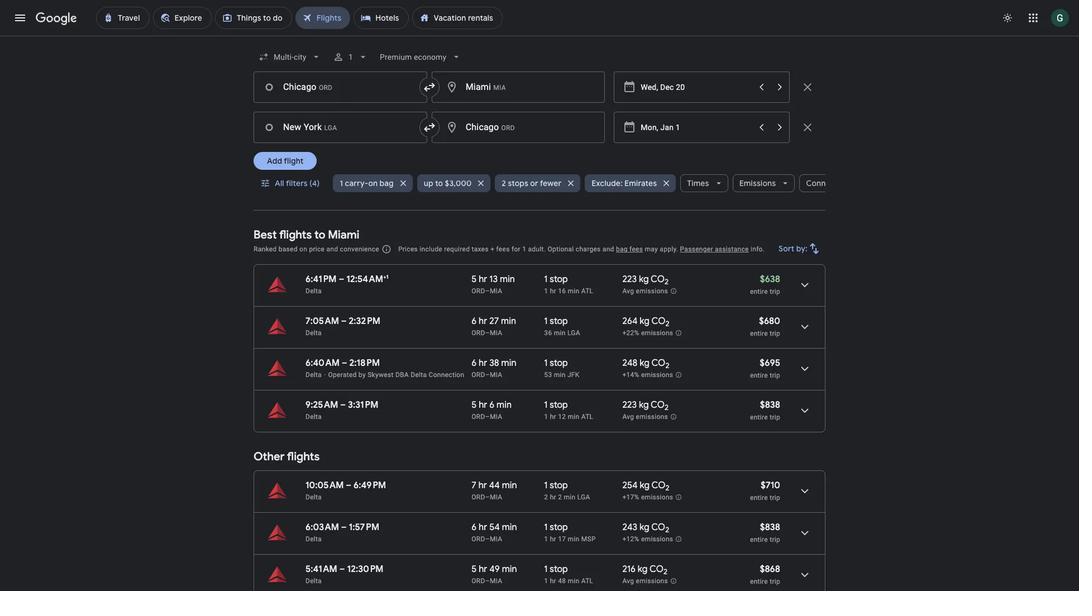 Task type: locate. For each thing, give the bounding box(es) containing it.
trip for 5 hr 13 min
[[770, 288, 780, 296]]

2 right 216 on the bottom
[[664, 567, 668, 577]]

2 inside 248 kg co 2
[[666, 361, 670, 370]]

delta down 6:03 am
[[306, 535, 322, 543]]

emissions down +14% emissions on the right bottom of page
[[636, 413, 668, 421]]

entire down $710
[[750, 494, 768, 502]]

3 1 stop flight. element from the top
[[544, 358, 568, 370]]

1 stop flight. element
[[544, 274, 568, 287], [544, 316, 568, 328], [544, 358, 568, 370], [544, 399, 568, 412], [544, 480, 568, 493], [544, 522, 568, 535], [544, 564, 568, 577]]

223 for 5 hr 6 min
[[623, 399, 637, 411]]

0 vertical spatial $838
[[760, 399, 780, 411]]

atl inside 1 stop 1 hr 48 min atl
[[581, 577, 593, 585]]

1 stop flight. element up 17
[[544, 522, 568, 535]]

total duration 6 hr 27 min. element
[[472, 316, 544, 328]]

co right 216 on the bottom
[[650, 564, 664, 575]]

(4)
[[310, 178, 320, 188]]

6 mia from the top
[[490, 535, 502, 543]]

– inside 6 hr 27 min ord – mia
[[485, 329, 490, 337]]

None text field
[[254, 112, 427, 143]]

5 1 stop flight. element from the top
[[544, 480, 568, 493]]

stop inside 1 stop 2 hr 2 min lga
[[550, 480, 568, 491]]

6
[[472, 316, 477, 327], [472, 358, 477, 369], [490, 399, 495, 411], [472, 522, 477, 533]]

stop inside 1 stop 1 hr 16 min atl
[[550, 274, 568, 285]]

2 up +17% emissions
[[666, 483, 670, 493]]

49
[[490, 564, 500, 575]]

5 trip from the top
[[770, 494, 780, 502]]

min right the 12
[[568, 413, 580, 421]]

1 and from the left
[[327, 245, 338, 253]]

1 stop flight. element up 36
[[544, 316, 568, 328]]

all
[[275, 178, 284, 188]]

1 vertical spatial atl
[[581, 413, 593, 421]]

on inside popup button
[[368, 178, 378, 188]]

0 vertical spatial on
[[368, 178, 378, 188]]

fees left for
[[496, 245, 510, 253]]

2 $838 entire trip from the top
[[750, 522, 780, 544]]

atl for 5 hr 13 min
[[581, 287, 593, 295]]

1 $838 entire trip from the top
[[750, 399, 780, 421]]

7 trip from the top
[[770, 578, 780, 585]]

1 horizontal spatial and
[[603, 245, 614, 253]]

learn more about ranking image
[[381, 244, 392, 254]]

may
[[645, 245, 658, 253]]

3 avg from the top
[[623, 577, 634, 585]]

0 horizontal spatial +
[[383, 273, 386, 280]]

0 vertical spatial 223
[[623, 274, 637, 285]]

1 vertical spatial on
[[299, 245, 307, 253]]

entire down $868
[[750, 578, 768, 585]]

4 stop from the top
[[550, 399, 568, 411]]

7 1 stop flight. element from the top
[[544, 564, 568, 577]]

1 stop flight. element for 7 hr 44 min
[[544, 480, 568, 493]]

delta inside 5:41 am – 12:30 pm delta
[[306, 577, 322, 585]]

0 horizontal spatial to
[[315, 228, 325, 242]]

5 hr 49 min ord – mia
[[472, 564, 517, 585]]

– down 49 in the left of the page
[[485, 577, 490, 585]]

1 vertical spatial bag
[[616, 245, 628, 253]]

mia for 13
[[490, 287, 502, 295]]

1 stop 1 hr 12 min atl
[[544, 399, 593, 421]]

6 ord from the top
[[472, 535, 485, 543]]

1 vertical spatial avg emissions
[[623, 413, 668, 421]]

– inside 6 hr 54 min ord – mia
[[485, 535, 490, 543]]

leaves o'hare international airport at 5:41 am on wednesday, december 20 and arrives at miami international airport at 12:30 pm on wednesday, december 20. element
[[306, 564, 384, 575]]

main menu image
[[13, 11, 27, 25]]

Departure time: 9:25 AM. text field
[[306, 399, 338, 411]]

4 trip from the top
[[770, 413, 780, 421]]

– inside 7 hr 44 min ord – mia
[[485, 493, 490, 501]]

ord down total duration 5 hr 13 min. element on the top
[[472, 287, 485, 295]]

min inside 6 hr 38 min ord – mia
[[501, 358, 516, 369]]

223 kg co 2
[[623, 274, 669, 287], [623, 399, 669, 412]]

1 avg from the top
[[623, 287, 634, 295]]

stop inside the 1 stop 1 hr 17 min msp
[[550, 522, 568, 533]]

stop inside 1 stop 53 min jfk
[[550, 358, 568, 369]]

1 223 kg co 2 from the top
[[623, 274, 669, 287]]

2 inside 254 kg co 2
[[666, 483, 670, 493]]

on for carry-
[[368, 178, 378, 188]]

6 trip from the top
[[770, 536, 780, 544]]

atl right 16 in the top of the page
[[581, 287, 593, 295]]

5 inside the 5 hr 13 min ord – mia
[[472, 274, 477, 285]]

6 for 6 hr 27 min
[[472, 316, 477, 327]]

5 down 6 hr 38 min ord – mia
[[472, 399, 477, 411]]

– inside 10:05 am – 6:49 pm delta
[[346, 480, 352, 491]]

223 kg co 2 for $638
[[623, 274, 669, 287]]

254
[[623, 480, 638, 491]]

co up +14% emissions on the right bottom of page
[[652, 358, 666, 369]]

ord for 7 hr 44 min
[[472, 493, 485, 501]]

838 us dollars text field left flight details. leaves o'hare international airport at 9:25 am on wednesday, december 20 and arrives at miami international airport at 3:31 pm on wednesday, december 20. icon
[[760, 399, 780, 411]]

2 for 6 hr 27 min
[[666, 319, 670, 329]]

7 mia from the top
[[490, 577, 502, 585]]

6 entire from the top
[[750, 536, 768, 544]]

delta down 5:41 am text field
[[306, 577, 322, 585]]

1 vertical spatial flights
[[287, 450, 320, 464]]

1 button
[[329, 44, 373, 70]]

trip inside the $638 entire trip
[[770, 288, 780, 296]]

ord down total duration 5 hr 6 min. element at the bottom of the page
[[472, 413, 485, 421]]

on left price
[[299, 245, 307, 253]]

ord inside 6 hr 38 min ord – mia
[[472, 371, 485, 379]]

co
[[651, 274, 665, 285], [652, 316, 666, 327], [652, 358, 666, 369], [651, 399, 665, 411], [652, 480, 666, 491], [651, 522, 665, 533], [650, 564, 664, 575]]

243 kg co 2
[[623, 522, 669, 535]]

entire inside $868 entire trip
[[750, 578, 768, 585]]

0 vertical spatial 838 us dollars text field
[[760, 399, 780, 411]]

co inside the 216 kg co 2
[[650, 564, 664, 575]]

trip for 6 hr 27 min
[[770, 330, 780, 337]]

1 stop flight. element for 5 hr 13 min
[[544, 274, 568, 287]]

to inside main content
[[315, 228, 325, 242]]

3 5 from the top
[[472, 564, 477, 575]]

connecting
[[806, 178, 850, 188]]

mia inside 6 hr 54 min ord – mia
[[490, 535, 502, 543]]

5 ord from the top
[[472, 493, 485, 501]]

5 for 5 hr 6 min
[[472, 399, 477, 411]]

remove flight from chicago to miami on wed, dec 20 image
[[801, 80, 815, 94]]

ord for 5 hr 49 min
[[472, 577, 485, 585]]

$838 left flight details. leaves o'hare international airport at 9:25 am on wednesday, december 20 and arrives at miami international airport at 3:31 pm on wednesday, december 20. icon
[[760, 399, 780, 411]]

– right 6:41 pm
[[339, 274, 344, 285]]

trip left flight details. leaves o'hare international airport at 9:25 am on wednesday, december 20 and arrives at miami international airport at 3:31 pm on wednesday, december 20. icon
[[770, 413, 780, 421]]

6 left 38
[[472, 358, 477, 369]]

trip inside $695 entire trip
[[770, 372, 780, 379]]

trip for 6 hr 38 min
[[770, 372, 780, 379]]

min inside 1 stop 2 hr 2 min lga
[[564, 493, 576, 501]]

6 hr 54 min ord – mia
[[472, 522, 517, 543]]

1 inside 1 stop 53 min jfk
[[544, 358, 548, 369]]

emissions down the 216 kg co 2
[[636, 577, 668, 585]]

co for 7 hr 44 min
[[652, 480, 666, 491]]

5 left 13
[[472, 274, 477, 285]]

kg
[[639, 274, 649, 285], [640, 316, 650, 327], [640, 358, 650, 369], [639, 399, 649, 411], [640, 480, 650, 491], [640, 522, 650, 533], [638, 564, 648, 575]]

operated
[[328, 371, 357, 379]]

co inside 264 kg co 2
[[652, 316, 666, 327]]

5:41 am – 12:30 pm delta
[[306, 564, 384, 585]]

hr down 6 hr 38 min ord – mia
[[479, 399, 487, 411]]

1 atl from the top
[[581, 287, 593, 295]]

entire for 5 hr 13 min
[[750, 288, 768, 296]]

2 avg emissions from the top
[[623, 413, 668, 421]]

hr
[[479, 274, 487, 285], [550, 287, 556, 295], [479, 316, 487, 327], [479, 358, 487, 369], [479, 399, 487, 411], [550, 413, 556, 421], [479, 480, 487, 491], [550, 493, 556, 501], [479, 522, 487, 533], [550, 535, 556, 543], [479, 564, 487, 575], [550, 577, 556, 585]]

2 for 6 hr 54 min
[[665, 525, 669, 535]]

6 for 6 hr 54 min
[[472, 522, 477, 533]]

kg inside 254 kg co 2
[[640, 480, 650, 491]]

co up +12% emissions
[[651, 522, 665, 533]]

264 kg co 2
[[623, 316, 670, 329]]

stop inside 1 stop 36 min lga
[[550, 316, 568, 327]]

+
[[491, 245, 495, 253], [383, 273, 386, 280]]

avg emissions down +14% emissions on the right bottom of page
[[623, 413, 668, 421]]

5:41 am
[[306, 564, 337, 575]]

6 for 6 hr 38 min
[[472, 358, 477, 369]]

6 inside 6 hr 27 min ord – mia
[[472, 316, 477, 327]]

7 stop from the top
[[550, 564, 568, 575]]

entire inside $680 entire trip
[[750, 330, 768, 337]]

Arrival time: 3:31 PM. text field
[[348, 399, 378, 411]]

fees left may
[[630, 245, 643, 253]]

min
[[500, 274, 515, 285], [568, 287, 580, 295], [501, 316, 516, 327], [554, 329, 566, 337], [501, 358, 516, 369], [554, 371, 566, 379], [497, 399, 512, 411], [568, 413, 580, 421], [502, 480, 517, 491], [564, 493, 576, 501], [502, 522, 517, 533], [568, 535, 580, 543], [502, 564, 517, 575], [568, 577, 580, 585]]

7 entire from the top
[[750, 578, 768, 585]]

co inside 248 kg co 2
[[652, 358, 666, 369]]

1 223 from the top
[[623, 274, 637, 285]]

– inside 5:41 am – 12:30 pm delta
[[339, 564, 345, 575]]

ord down total duration 6 hr 27 min. element
[[472, 329, 485, 337]]

5 for 5 hr 13 min
[[472, 274, 477, 285]]

5 left 49 in the left of the page
[[472, 564, 477, 575]]

838 US dollars text field
[[760, 399, 780, 411], [760, 522, 780, 533]]

entire inside the $710 entire trip
[[750, 494, 768, 502]]

1 stop 36 min lga
[[544, 316, 580, 337]]

254 kg co 2
[[623, 480, 670, 493]]

6 1 stop flight. element from the top
[[544, 522, 568, 535]]

1 fees from the left
[[496, 245, 510, 253]]

atl inside '1 stop 1 hr 12 min atl'
[[581, 413, 593, 421]]

1 vertical spatial to
[[315, 228, 325, 242]]

co inside 254 kg co 2
[[652, 480, 666, 491]]

1 1 stop flight. element from the top
[[544, 274, 568, 287]]

operated by skywest dba delta connection
[[328, 371, 464, 379]]

bag left may
[[616, 245, 628, 253]]

5 mia from the top
[[490, 493, 502, 501]]

ord inside 5 hr 6 min ord – mia
[[472, 413, 485, 421]]

times button
[[681, 170, 728, 197]]

avg emissions up 264 kg co 2
[[623, 287, 668, 295]]

0 vertical spatial $838 entire trip
[[750, 399, 780, 421]]

layover (1 of 1) is a 36 min layover at laguardia airport in new york. element
[[544, 328, 617, 337]]

1 $838 from the top
[[760, 399, 780, 411]]

based
[[279, 245, 298, 253]]

kg right 216 on the bottom
[[638, 564, 648, 575]]

none search field containing add flight
[[254, 44, 900, 211]]

0 vertical spatial to
[[435, 178, 443, 188]]

1 stop flight. element up 48
[[544, 564, 568, 577]]

filters
[[286, 178, 308, 188]]

trip inside $868 entire trip
[[770, 578, 780, 585]]

ord inside 6 hr 27 min ord – mia
[[472, 329, 485, 337]]

co down +14% emissions on the right bottom of page
[[651, 399, 665, 411]]

3 trip from the top
[[770, 372, 780, 379]]

mia inside the 5 hr 49 min ord – mia
[[490, 577, 502, 585]]

kg inside 248 kg co 2
[[640, 358, 650, 369]]

min right 36
[[554, 329, 566, 337]]

– inside the 5 hr 13 min ord – mia
[[485, 287, 490, 295]]

trip down '$710' text field at the right bottom
[[770, 494, 780, 502]]

1 vertical spatial $838 entire trip
[[750, 522, 780, 544]]

+ inside 6:41 pm – 12:54 am + 1
[[383, 273, 386, 280]]

1 inside popup button
[[349, 53, 353, 61]]

Departure time: 10:05 AM. text field
[[306, 480, 344, 491]]

3 ord from the top
[[472, 371, 485, 379]]

stop for 6 hr 27 min
[[550, 316, 568, 327]]

1 inside popup button
[[340, 178, 343, 188]]

mia inside 7 hr 44 min ord – mia
[[490, 493, 502, 501]]

2 for 5 hr 13 min
[[665, 277, 669, 287]]

lga
[[568, 329, 580, 337], [577, 493, 590, 501]]

216
[[623, 564, 636, 575]]

min inside the 5 hr 49 min ord – mia
[[502, 564, 517, 575]]

5 for 5 hr 49 min
[[472, 564, 477, 575]]

carry-
[[345, 178, 368, 188]]

6 hr 38 min ord – mia
[[472, 358, 516, 379]]

0 vertical spatial flights
[[279, 228, 312, 242]]

– left 6:49 pm
[[346, 480, 352, 491]]

trip inside the $710 entire trip
[[770, 494, 780, 502]]

0 horizontal spatial fees
[[496, 245, 510, 253]]

stop up layover (1 of 1) is a 2 hr 2 min layover at laguardia airport in new york. element
[[550, 480, 568, 491]]

2 vertical spatial avg emissions
[[623, 577, 668, 585]]

stop for 6 hr 54 min
[[550, 522, 568, 533]]

adult.
[[528, 245, 546, 253]]

kg up +14% emissions on the right bottom of page
[[640, 358, 650, 369]]

+14%
[[623, 371, 639, 379]]

1 vertical spatial lga
[[577, 493, 590, 501]]

1 5 from the top
[[472, 274, 477, 285]]

– right 5:41 am text field
[[339, 564, 345, 575]]

ord inside 7 hr 44 min ord – mia
[[472, 493, 485, 501]]

2 up +22% emissions
[[666, 319, 670, 329]]

main content
[[254, 220, 826, 591]]

5
[[472, 274, 477, 285], [472, 399, 477, 411], [472, 564, 477, 575]]

2 up +12% emissions
[[665, 525, 669, 535]]

trip for 6 hr 54 min
[[770, 536, 780, 544]]

680 US dollars text field
[[759, 316, 780, 327]]

6 down 6 hr 38 min ord – mia
[[490, 399, 495, 411]]

avg emissions for $838
[[623, 413, 668, 421]]

1 avg emissions from the top
[[623, 287, 668, 295]]

2 vertical spatial 5
[[472, 564, 477, 575]]

2 stop from the top
[[550, 316, 568, 327]]

hr inside 5 hr 6 min ord – mia
[[479, 399, 487, 411]]

6:49 pm
[[354, 480, 386, 491]]

stop up 48
[[550, 564, 568, 575]]

kg inside the 216 kg co 2
[[638, 564, 648, 575]]

2 838 us dollars text field from the top
[[760, 522, 780, 533]]

1 stop flight. element up the 12
[[544, 399, 568, 412]]

1 carry-on bag
[[340, 178, 394, 188]]

ord inside the 5 hr 13 min ord – mia
[[472, 287, 485, 295]]

min right 48
[[568, 577, 580, 585]]

223 down '+14%'
[[623, 399, 637, 411]]

jfk
[[568, 371, 580, 379]]

delta inside 7:05 am – 2:32 pm delta
[[306, 329, 322, 337]]

695 US dollars text field
[[760, 358, 780, 369]]

+17%
[[623, 493, 639, 501]]

on inside main content
[[299, 245, 307, 253]]

$838 entire trip left flight details. leaves o'hare international airport at 9:25 am on wednesday, december 20 and arrives at miami international airport at 3:31 pm on wednesday, december 20. icon
[[750, 399, 780, 421]]

0 horizontal spatial and
[[327, 245, 338, 253]]

exclude: emirates
[[592, 178, 657, 188]]

2 vertical spatial atl
[[581, 577, 593, 585]]

– down 13
[[485, 287, 490, 295]]

0 vertical spatial bag
[[380, 178, 394, 188]]

hr up the 1 stop 1 hr 17 min msp
[[550, 493, 556, 501]]

Departure text field
[[641, 72, 752, 102]]

trip down the $680
[[770, 330, 780, 337]]

and
[[327, 245, 338, 253], [603, 245, 614, 253]]

min right 54
[[502, 522, 517, 533]]

mia inside 5 hr 6 min ord – mia
[[490, 413, 502, 421]]

7 ord from the top
[[472, 577, 485, 585]]

2 inside the 216 kg co 2
[[664, 567, 668, 577]]

7:05 am – 2:32 pm delta
[[306, 316, 380, 337]]

1 vertical spatial $838
[[760, 522, 780, 533]]

flights up based
[[279, 228, 312, 242]]

3 entire from the top
[[750, 372, 768, 379]]

kg down +14% emissions on the right bottom of page
[[639, 399, 649, 411]]

ranked
[[254, 245, 277, 253]]

2 inside popup button
[[502, 178, 506, 188]]

5 inside the 5 hr 49 min ord – mia
[[472, 564, 477, 575]]

mia down 49 in the left of the page
[[490, 577, 502, 585]]

hr left 38
[[479, 358, 487, 369]]

1 stop flight. element for 5 hr 49 min
[[544, 564, 568, 577]]

5 inside 5 hr 6 min ord – mia
[[472, 399, 477, 411]]

2 223 from the top
[[623, 399, 637, 411]]

hr inside the 5 hr 49 min ord – mia
[[479, 564, 487, 575]]

fees
[[496, 245, 510, 253], [630, 245, 643, 253]]

– left 2:32 pm
[[341, 316, 347, 327]]

lga right 36
[[568, 329, 580, 337]]

min right 17
[[568, 535, 580, 543]]

2 mia from the top
[[490, 329, 502, 337]]

53
[[544, 371, 552, 379]]

kg inside 264 kg co 2
[[640, 316, 650, 327]]

223 for 5 hr 13 min
[[623, 274, 637, 285]]

entire for 7 hr 44 min
[[750, 494, 768, 502]]

38
[[489, 358, 499, 369]]

2 down +14% emissions on the right bottom of page
[[665, 403, 669, 412]]

3 stop from the top
[[550, 358, 568, 369]]

3 mia from the top
[[490, 371, 502, 379]]

atl inside 1 stop 1 hr 16 min atl
[[581, 287, 593, 295]]

1 stop flight. element for 6 hr 38 min
[[544, 358, 568, 370]]

hr inside the 1 stop 1 hr 17 min msp
[[550, 535, 556, 543]]

hr inside 1 stop 1 hr 48 min atl
[[550, 577, 556, 585]]

0 horizontal spatial bag
[[380, 178, 394, 188]]

0 vertical spatial avg emissions
[[623, 287, 668, 295]]

atl for 5 hr 6 min
[[581, 413, 593, 421]]

5 entire from the top
[[750, 494, 768, 502]]

dba
[[395, 371, 409, 379]]

4 ord from the top
[[472, 413, 485, 421]]

16
[[558, 287, 566, 295]]

stop inside 1 stop 1 hr 48 min atl
[[550, 564, 568, 575]]

co for 6 hr 54 min
[[651, 522, 665, 533]]

2 for 7 hr 44 min
[[666, 483, 670, 493]]

1 trip from the top
[[770, 288, 780, 296]]

4 mia from the top
[[490, 413, 502, 421]]

kg up +22% emissions
[[640, 316, 650, 327]]

2 trip from the top
[[770, 330, 780, 337]]

total duration 5 hr 6 min. element
[[472, 399, 544, 412]]

taxes
[[472, 245, 489, 253]]

1 horizontal spatial fees
[[630, 245, 643, 253]]

leaves o'hare international airport at 10:05 am on wednesday, december 20 and arrives at miami international airport at 6:49 pm on wednesday, december 20. element
[[306, 480, 386, 491]]

1 vertical spatial 223
[[623, 399, 637, 411]]

0 vertical spatial avg
[[623, 287, 634, 295]]

2 1 stop flight. element from the top
[[544, 316, 568, 328]]

flights
[[279, 228, 312, 242], [287, 450, 320, 464]]

2 vertical spatial avg
[[623, 577, 634, 585]]

kg for 6 hr 54 min
[[640, 522, 650, 533]]

trip for 5 hr 6 min
[[770, 413, 780, 421]]

avg emissions for $638
[[623, 287, 668, 295]]

emissions down 254 kg co 2
[[641, 493, 673, 501]]

mia inside the 5 hr 13 min ord – mia
[[490, 287, 502, 295]]

248 kg co 2
[[623, 358, 670, 370]]

2 inside 264 kg co 2
[[666, 319, 670, 329]]

0 horizontal spatial on
[[299, 245, 307, 253]]

1 stop from the top
[[550, 274, 568, 285]]

avg for 5 hr 6 min
[[623, 413, 634, 421]]

mia down 38
[[490, 371, 502, 379]]

emissions down 264 kg co 2
[[641, 329, 673, 337]]

min right 16 in the top of the page
[[568, 287, 580, 295]]

leaves o'hare international airport at 9:25 am on wednesday, december 20 and arrives at miami international airport at 3:31 pm on wednesday, december 20. element
[[306, 399, 378, 411]]

total duration 7 hr 44 min. element
[[472, 480, 544, 493]]

trip inside $680 entire trip
[[770, 330, 780, 337]]

flights right the other
[[287, 450, 320, 464]]

ord inside 6 hr 54 min ord – mia
[[472, 535, 485, 543]]

stop inside '1 stop 1 hr 12 min atl'
[[550, 399, 568, 411]]

mia for 49
[[490, 577, 502, 585]]

1 838 us dollars text field from the top
[[760, 399, 780, 411]]

emissions for 6 hr 38 min
[[641, 371, 673, 379]]

1 stop flight. element up 16 in the top of the page
[[544, 274, 568, 287]]

hr left 49 in the left of the page
[[479, 564, 487, 575]]

2 fees from the left
[[630, 245, 643, 253]]

kg for 6 hr 38 min
[[640, 358, 650, 369]]

and right price
[[327, 245, 338, 253]]

trip
[[770, 288, 780, 296], [770, 330, 780, 337], [770, 372, 780, 379], [770, 413, 780, 421], [770, 494, 780, 502], [770, 536, 780, 544], [770, 578, 780, 585]]

co for 6 hr 27 min
[[652, 316, 666, 327]]

2 ord from the top
[[472, 329, 485, 337]]

– down 44
[[485, 493, 490, 501]]

trip down $638
[[770, 288, 780, 296]]

atl right the 12
[[581, 413, 593, 421]]

6 inside 6 hr 38 min ord – mia
[[472, 358, 477, 369]]

5 hr 13 min ord – mia
[[472, 274, 515, 295]]

2 inside the 243 kg co 2
[[665, 525, 669, 535]]

apply.
[[660, 245, 678, 253]]

mia down 27
[[490, 329, 502, 337]]

min inside 5 hr 6 min ord – mia
[[497, 399, 512, 411]]

1 vertical spatial +
[[383, 273, 386, 280]]

None field
[[254, 47, 326, 67], [376, 47, 467, 67], [254, 47, 326, 67], [376, 47, 467, 67]]

emissions
[[636, 287, 668, 295], [641, 329, 673, 337], [641, 371, 673, 379], [636, 413, 668, 421], [641, 493, 673, 501], [641, 535, 673, 543], [636, 577, 668, 585]]

1 horizontal spatial to
[[435, 178, 443, 188]]

to right up
[[435, 178, 443, 188]]

bag
[[380, 178, 394, 188], [616, 245, 628, 253]]

1 horizontal spatial +
[[491, 245, 495, 253]]

2 entire from the top
[[750, 330, 768, 337]]

0 vertical spatial atl
[[581, 287, 593, 295]]

1 inside 1 stop 2 hr 2 min lga
[[544, 480, 548, 491]]

1 inside 6:41 pm – 12:54 am + 1
[[386, 273, 389, 280]]

2 up the 1 stop 1 hr 17 min msp
[[558, 493, 562, 501]]

None text field
[[254, 72, 427, 103], [432, 72, 605, 103], [432, 112, 605, 143], [254, 72, 427, 103], [432, 72, 605, 103], [432, 112, 605, 143]]

hr inside 7 hr 44 min ord – mia
[[479, 480, 487, 491]]

$838
[[760, 399, 780, 411], [760, 522, 780, 533]]

6 left 27
[[472, 316, 477, 327]]

6:41 pm – 12:54 am + 1
[[306, 273, 389, 285]]

ord down the total duration 5 hr 49 min. element
[[472, 577, 485, 585]]

7
[[472, 480, 476, 491]]

emissions for 5 hr 49 min
[[636, 577, 668, 585]]

2 avg from the top
[[623, 413, 634, 421]]

entire inside the $638 entire trip
[[750, 288, 768, 296]]

0 vertical spatial +
[[491, 245, 495, 253]]

stop up 36
[[550, 316, 568, 327]]

hr left 27
[[479, 316, 487, 327]]

hr inside '1 stop 1 hr 12 min atl'
[[550, 413, 556, 421]]

223
[[623, 274, 637, 285], [623, 399, 637, 411]]

6 left 54
[[472, 522, 477, 533]]

1 mia from the top
[[490, 287, 502, 295]]

ord for 6 hr 38 min
[[472, 371, 485, 379]]

2 atl from the top
[[581, 413, 593, 421]]

1 vertical spatial 223 kg co 2
[[623, 399, 669, 412]]

6:41 pm
[[306, 274, 337, 285]]

$638
[[760, 274, 780, 285]]

1 stop flight. element up the 53
[[544, 358, 568, 370]]

4 entire from the top
[[750, 413, 768, 421]]

delta down departure time: 10:05 am. text box
[[306, 493, 322, 501]]

868 US dollars text field
[[760, 564, 780, 575]]

hr right 7
[[479, 480, 487, 491]]

Arrival time: 6:49 PM. text field
[[354, 480, 386, 491]]

2 $838 from the top
[[760, 522, 780, 533]]

1 vertical spatial 838 us dollars text field
[[760, 522, 780, 533]]

min up the 1 stop 1 hr 17 min msp
[[564, 493, 576, 501]]

0 vertical spatial 223 kg co 2
[[623, 274, 669, 287]]

min inside '1 stop 1 hr 12 min atl'
[[568, 413, 580, 421]]

and right 'charges'
[[603, 245, 614, 253]]

leaves o'hare international airport at 7:05 am on wednesday, december 20 and arrives at miami international airport at 2:32 pm on wednesday, december 20. element
[[306, 316, 380, 327]]

$3,000
[[445, 178, 472, 188]]

mia
[[490, 287, 502, 295], [490, 329, 502, 337], [490, 371, 502, 379], [490, 413, 502, 421], [490, 493, 502, 501], [490, 535, 502, 543], [490, 577, 502, 585]]

1 ord from the top
[[472, 287, 485, 295]]

entire
[[750, 288, 768, 296], [750, 330, 768, 337], [750, 372, 768, 379], [750, 413, 768, 421], [750, 494, 768, 502], [750, 536, 768, 544], [750, 578, 768, 585]]

trip for 5 hr 49 min
[[770, 578, 780, 585]]

airports
[[852, 178, 881, 188]]

1 vertical spatial 5
[[472, 399, 477, 411]]

stop for 6 hr 38 min
[[550, 358, 568, 369]]

avg up 264
[[623, 287, 634, 295]]

avg down '+14%'
[[623, 413, 634, 421]]

1 horizontal spatial on
[[368, 178, 378, 188]]

flight details. leaves o'hare international airport at 10:05 am on wednesday, december 20 and arrives at miami international airport at 6:49 pm on wednesday, december 20. image
[[792, 478, 818, 504]]

5 stop from the top
[[550, 480, 568, 491]]

kg down may
[[639, 274, 649, 285]]

6 inside 6 hr 54 min ord – mia
[[472, 522, 477, 533]]

total duration 6 hr 38 min. element
[[472, 358, 544, 370]]

None search field
[[254, 44, 900, 211]]

leaves o'hare international airport at 6:41 pm on wednesday, december 20 and arrives at miami international airport at 12:54 am on thursday, december 21. element
[[306, 273, 389, 285]]

entire for 6 hr 27 min
[[750, 330, 768, 337]]

co for 5 hr 49 min
[[650, 564, 664, 575]]

1 carry-on bag button
[[333, 170, 413, 197]]

3 avg emissions from the top
[[623, 577, 668, 585]]

mia for 44
[[490, 493, 502, 501]]

best
[[254, 228, 277, 242]]

add flight
[[267, 156, 304, 166]]

trip up '868 us dollars' text box
[[770, 536, 780, 544]]

emissions down 248 kg co 2
[[641, 371, 673, 379]]

0 vertical spatial 5
[[472, 274, 477, 285]]

3 atl from the top
[[581, 577, 593, 585]]

mia down total duration 5 hr 6 min. element at the bottom of the page
[[490, 413, 502, 421]]

swap origin and destination. image
[[423, 80, 436, 94]]

0 vertical spatial lga
[[568, 329, 580, 337]]

6 stop from the top
[[550, 522, 568, 533]]

stop up the 12
[[550, 399, 568, 411]]

Departure text field
[[641, 112, 752, 142]]

2 223 kg co 2 from the top
[[623, 399, 669, 412]]

4 1 stop flight. element from the top
[[544, 399, 568, 412]]

mia inside 6 hr 38 min ord – mia
[[490, 371, 502, 379]]

2 5 from the top
[[472, 399, 477, 411]]

layover (1 of 1) is a 1 hr 12 min layover at hartsfield-jackson atlanta international airport in atlanta. element
[[544, 412, 617, 421]]

emissions for 6 hr 54 min
[[641, 535, 673, 543]]

2:18 pm
[[349, 358, 380, 369]]

+ right taxes
[[491, 245, 495, 253]]

skywest
[[368, 371, 394, 379]]

min right 44
[[502, 480, 517, 491]]

1 entire from the top
[[750, 288, 768, 296]]

1 vertical spatial avg
[[623, 413, 634, 421]]



Task type: vqa. For each thing, say whether or not it's contained in the screenshot.
13 Jan cell
no



Task type: describe. For each thing, give the bounding box(es) containing it.
838 us dollars text field for 223
[[760, 399, 780, 411]]

54
[[489, 522, 500, 533]]

lga inside 1 stop 36 min lga
[[568, 329, 580, 337]]

co for 5 hr 13 min
[[651, 274, 665, 285]]

flight details. leaves o'hare international airport at 7:05 am on wednesday, december 20 and arrives at miami international airport at 2:32 pm on wednesday, december 20. image
[[792, 313, 818, 340]]

6:40 am
[[306, 358, 340, 369]]

change appearance image
[[994, 4, 1021, 31]]

entire for 5 hr 6 min
[[750, 413, 768, 421]]

exclude: emirates button
[[585, 170, 676, 197]]

flight details. leaves o'hare international airport at 6:03 am on wednesday, december 20 and arrives at miami international airport at 1:57 pm on wednesday, december 20. image
[[792, 520, 818, 546]]

delta right dba
[[411, 371, 427, 379]]

total duration 6 hr 54 min. element
[[472, 522, 544, 535]]

assistance
[[715, 245, 749, 253]]

emissions for 7 hr 44 min
[[641, 493, 673, 501]]

710 US dollars text field
[[761, 480, 780, 491]]

1 stop 1 hr 48 min atl
[[544, 564, 593, 585]]

hr inside 6 hr 38 min ord – mia
[[479, 358, 487, 369]]

lga inside 1 stop 2 hr 2 min lga
[[577, 493, 590, 501]]

min inside 6 hr 54 min ord – mia
[[502, 522, 517, 533]]

$838 for 243
[[760, 522, 780, 533]]

emissions for 5 hr 13 min
[[636, 287, 668, 295]]

+12%
[[623, 535, 639, 543]]

9:25 am
[[306, 399, 338, 411]]

flight details. leaves o'hare international airport at 6:41 pm on wednesday, december 20 and arrives at miami international airport at 12:54 am on thursday, december 21. image
[[792, 272, 818, 298]]

hr inside 6 hr 27 min ord – mia
[[479, 316, 487, 327]]

$838 entire trip for 243
[[750, 522, 780, 544]]

all filters (4) button
[[254, 170, 329, 197]]

– inside 6:41 pm – 12:54 am + 1
[[339, 274, 344, 285]]

atl for 5 hr 49 min
[[581, 577, 593, 585]]

638 US dollars text field
[[760, 274, 780, 285]]

passenger assistance button
[[680, 245, 749, 253]]

13
[[490, 274, 498, 285]]

223 kg co 2 for $838
[[623, 399, 669, 412]]

$868 entire trip
[[750, 564, 780, 585]]

ord for 6 hr 27 min
[[472, 329, 485, 337]]

hr inside 1 stop 1 hr 16 min atl
[[550, 287, 556, 295]]

kg for 6 hr 27 min
[[640, 316, 650, 327]]

prices
[[398, 245, 418, 253]]

layover (1 of 1) is a 1 hr 16 min layover at hartsfield-jackson atlanta international airport in atlanta. element
[[544, 287, 617, 296]]

+12% emissions
[[623, 535, 673, 543]]

hr inside the 5 hr 13 min ord – mia
[[479, 274, 487, 285]]

48
[[558, 577, 566, 585]]

add flight button
[[254, 152, 317, 170]]

on for based
[[299, 245, 307, 253]]

2 for 5 hr 49 min
[[664, 567, 668, 577]]

ord for 5 hr 6 min
[[472, 413, 485, 421]]

min inside 1 stop 1 hr 16 min atl
[[568, 287, 580, 295]]

emissions button
[[733, 170, 795, 197]]

stops
[[508, 178, 528, 188]]

– inside 7:05 am – 2:32 pm delta
[[341, 316, 347, 327]]

kg for 5 hr 6 min
[[639, 399, 649, 411]]

Departure time: 6:41 PM. text field
[[306, 274, 337, 285]]

kg for 5 hr 49 min
[[638, 564, 648, 575]]

– inside 9:25 am – 3:31 pm delta
[[340, 399, 346, 411]]

1 stop flight. element for 6 hr 27 min
[[544, 316, 568, 328]]

1 inside 1 stop 36 min lga
[[544, 316, 548, 327]]

times
[[687, 178, 709, 188]]

ord for 6 hr 54 min
[[472, 535, 485, 543]]

6:40 am – 2:18 pm
[[306, 358, 380, 369]]

1 stop flight. element for 6 hr 54 min
[[544, 522, 568, 535]]

2:32 pm
[[349, 316, 380, 327]]

sort
[[779, 244, 795, 254]]

– inside 5 hr 6 min ord – mia
[[485, 413, 490, 421]]

bag inside popup button
[[380, 178, 394, 188]]

stop for 5 hr 13 min
[[550, 274, 568, 285]]

12
[[558, 413, 566, 421]]

to inside popup button
[[435, 178, 443, 188]]

6:03 am – 1:57 pm delta
[[306, 522, 379, 543]]

Arrival time: 2:32 PM. text field
[[349, 316, 380, 327]]

mia for 54
[[490, 535, 502, 543]]

connection
[[429, 371, 464, 379]]

36
[[544, 329, 552, 337]]

Arrival time: 2:18 PM. text field
[[349, 358, 380, 369]]

delta inside 9:25 am – 3:31 pm delta
[[306, 413, 322, 421]]

– inside 6:03 am – 1:57 pm delta
[[341, 522, 347, 533]]

bag fees button
[[616, 245, 643, 253]]

Departure time: 5:41 AM. text field
[[306, 564, 337, 575]]

remove flight from new york to chicago on mon, jan 1 image
[[801, 121, 815, 134]]

Arrival time: 12:30 PM. text field
[[347, 564, 384, 575]]

2 for 5 hr 6 min
[[665, 403, 669, 412]]

delta inside 6:03 am – 1:57 pm delta
[[306, 535, 322, 543]]

2 stops or fewer
[[502, 178, 562, 188]]

co for 5 hr 6 min
[[651, 399, 665, 411]]

flight details. leaves o'hare international airport at 5:41 am on wednesday, december 20 and arrives at miami international airport at 12:30 pm on wednesday, december 20. image
[[792, 561, 818, 588]]

min inside the 1 stop 1 hr 17 min msp
[[568, 535, 580, 543]]

flights for best
[[279, 228, 312, 242]]

layover (1 of 1) is a 1 hr 17 min layover at minneapolis–saint paul international airport in minneapolis. element
[[544, 535, 617, 544]]

connecting airports button
[[799, 174, 900, 192]]

$638 entire trip
[[750, 274, 780, 296]]

hr inside 1 stop 2 hr 2 min lga
[[550, 493, 556, 501]]

emissions for 6 hr 27 min
[[641, 329, 673, 337]]

emissions
[[739, 178, 776, 188]]

avg emissions for $868
[[623, 577, 668, 585]]

layover (1 of 1) is a 1 hr 48 min layover at hartsfield-jackson atlanta international airport in atlanta. element
[[544, 577, 617, 585]]

Departure time: 7:05 AM. text field
[[306, 316, 339, 327]]

$710
[[761, 480, 780, 491]]

248
[[623, 358, 638, 369]]

9:25 am – 3:31 pm delta
[[306, 399, 378, 421]]

Arrival time: 1:57 PM. text field
[[349, 522, 379, 533]]

by:
[[797, 244, 808, 254]]

12:30 pm
[[347, 564, 384, 575]]

ord for 5 hr 13 min
[[472, 287, 485, 295]]

entire for 6 hr 38 min
[[750, 372, 768, 379]]

entire for 5 hr 49 min
[[750, 578, 768, 585]]

6:03 am
[[306, 522, 339, 533]]

kg for 7 hr 44 min
[[640, 480, 650, 491]]

emirates
[[625, 178, 657, 188]]

delta inside 10:05 am – 6:49 pm delta
[[306, 493, 322, 501]]

min inside 6 hr 27 min ord – mia
[[501, 316, 516, 327]]

leaves o'hare international airport at 6:40 am on wednesday, december 20 and arrives at miami international airport at 2:18 pm on wednesday, december 20. element
[[306, 358, 380, 369]]

1 stop 2 hr 2 min lga
[[544, 480, 590, 501]]

total duration 5 hr 49 min. element
[[472, 564, 544, 577]]

miami
[[328, 228, 360, 242]]

trip for 7 hr 44 min
[[770, 494, 780, 502]]

total duration 5 hr 13 min. element
[[472, 274, 544, 287]]

1 stop 53 min jfk
[[544, 358, 580, 379]]

min inside the 5 hr 13 min ord – mia
[[500, 274, 515, 285]]

min inside 1 stop 36 min lga
[[554, 329, 566, 337]]

3:31 pm
[[348, 399, 378, 411]]

+22% emissions
[[623, 329, 673, 337]]

price
[[309, 245, 325, 253]]

delta down 6:41 pm text field
[[306, 287, 322, 295]]

stop for 5 hr 6 min
[[550, 399, 568, 411]]

1 stop flight. element for 5 hr 6 min
[[544, 399, 568, 412]]

connecting airports
[[806, 178, 881, 188]]

flight details. leaves o'hare international airport at 6:40 am on wednesday, december 20 and arrives at miami international airport at 2:18 pm on wednesday, december 20. image
[[792, 355, 818, 382]]

$695 entire trip
[[750, 358, 780, 379]]

for
[[512, 245, 521, 253]]

216 kg co 2
[[623, 564, 668, 577]]

7 hr 44 min ord – mia
[[472, 480, 517, 501]]

prices include required taxes + fees for 1 adult. optional charges and bag fees may apply. passenger assistance
[[398, 245, 749, 253]]

next image
[[799, 170, 826, 197]]

flight
[[284, 156, 304, 166]]

Departure time: 6:40 AM. text field
[[306, 358, 340, 369]]

2 down total duration 7 hr 44 min. element
[[544, 493, 548, 501]]

$710 entire trip
[[750, 480, 780, 502]]

10:05 am – 6:49 pm delta
[[306, 480, 386, 501]]

2 for 6 hr 38 min
[[666, 361, 670, 370]]

co for 6 hr 38 min
[[652, 358, 666, 369]]

mia for 38
[[490, 371, 502, 379]]

– up operated at bottom left
[[342, 358, 347, 369]]

swap origin and destination. image
[[423, 121, 436, 134]]

$838 entire trip for 223
[[750, 399, 780, 421]]

emissions for 5 hr 6 min
[[636, 413, 668, 421]]

1 horizontal spatial bag
[[616, 245, 628, 253]]

6 inside 5 hr 6 min ord – mia
[[490, 399, 495, 411]]

entire for 6 hr 54 min
[[750, 536, 768, 544]]

by
[[359, 371, 366, 379]]

10:05 am
[[306, 480, 344, 491]]

main content containing best flights to miami
[[254, 220, 826, 591]]

mia for 27
[[490, 329, 502, 337]]

delta down departure time: 6:40 am. text field in the bottom left of the page
[[306, 371, 322, 379]]

2 and from the left
[[603, 245, 614, 253]]

+17% emissions
[[623, 493, 673, 501]]

layover (1 of 1) is a 53 min layover at john f. kennedy international airport in new york. element
[[544, 370, 617, 379]]

leaves o'hare international airport at 6:03 am on wednesday, december 20 and arrives at miami international airport at 1:57 pm on wednesday, december 20. element
[[306, 522, 379, 533]]

msp
[[581, 535, 596, 543]]

min inside 1 stop 53 min jfk
[[554, 371, 566, 379]]

stop for 5 hr 49 min
[[550, 564, 568, 575]]

– inside 6 hr 38 min ord – mia
[[485, 371, 490, 379]]

up
[[424, 178, 433, 188]]

layover (1 of 1) is a 2 hr 2 min layover at laguardia airport in new york. element
[[544, 493, 617, 502]]

$838 for 223
[[760, 399, 780, 411]]

other
[[254, 450, 285, 464]]

hr inside 6 hr 54 min ord – mia
[[479, 522, 487, 533]]

avg for 5 hr 49 min
[[623, 577, 634, 585]]

optional
[[548, 245, 574, 253]]

avg for 5 hr 13 min
[[623, 287, 634, 295]]

up to $3,000 button
[[417, 170, 491, 197]]

$695
[[760, 358, 780, 369]]

838 us dollars text field for 243
[[760, 522, 780, 533]]

fewer
[[540, 178, 562, 188]]

up to $3,000
[[424, 178, 472, 188]]

Departure time: 6:03 AM. text field
[[306, 522, 339, 533]]

min inside 1 stop 1 hr 48 min atl
[[568, 577, 580, 585]]

Arrival time: 12:54 AM on  Thursday, December 21. text field
[[346, 273, 389, 285]]

5 hr 6 min ord – mia
[[472, 399, 512, 421]]

243
[[623, 522, 638, 533]]

sort by: button
[[774, 235, 826, 262]]

min inside 7 hr 44 min ord – mia
[[502, 480, 517, 491]]

– inside the 5 hr 49 min ord – mia
[[485, 577, 490, 585]]

flights for other
[[287, 450, 320, 464]]

44
[[489, 480, 500, 491]]

flight details. leaves o'hare international airport at 9:25 am on wednesday, december 20 and arrives at miami international airport at 3:31 pm on wednesday, december 20. image
[[792, 397, 818, 424]]

+14% emissions
[[623, 371, 673, 379]]

stop for 7 hr 44 min
[[550, 480, 568, 491]]

$868
[[760, 564, 780, 575]]

or
[[530, 178, 538, 188]]

2 stops or fewer button
[[495, 170, 581, 197]]

kg for 5 hr 13 min
[[639, 274, 649, 285]]

mia for 6
[[490, 413, 502, 421]]



